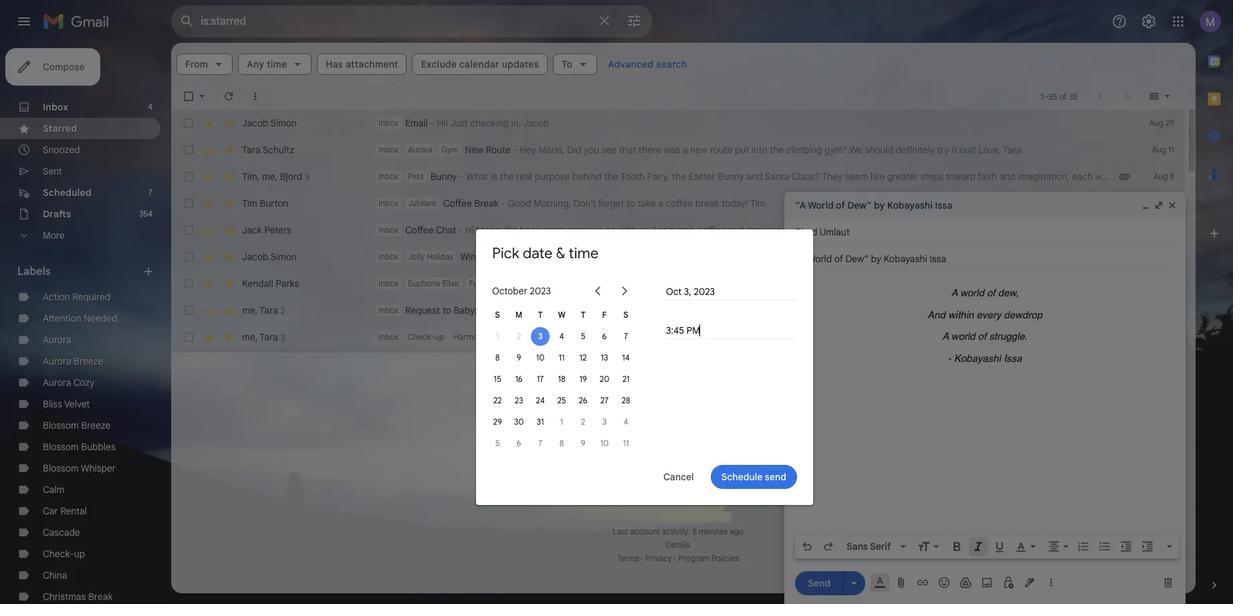 Task type: describe. For each thing, give the bounding box(es) containing it.
missing
[[498, 278, 530, 290]]

dog?
[[758, 278, 779, 290]]

breeze for aurora breeze
[[74, 355, 103, 367]]

a right 'take'
[[658, 197, 664, 209]]

4 inside labels 'navigation'
[[148, 102, 153, 112]]

1 horizontal spatial hi
[[522, 251, 531, 263]]

important mainly because you often read messages with this label. switch
[[222, 170, 235, 183]]

settings image
[[1141, 13, 1157, 29]]

5 for 5 oct cell
[[581, 331, 586, 341]]

aurora link
[[43, 334, 71, 346]]

2 vertical spatial hey
[[644, 331, 661, 343]]

2 · from the left
[[674, 553, 676, 563]]

best,
[[929, 251, 950, 263]]

tim burton
[[242, 197, 289, 209]]

the right is at left
[[500, 171, 514, 183]]

me.
[[976, 331, 992, 343]]

0 vertical spatial to
[[627, 197, 635, 209]]

0 vertical spatial of
[[1111, 278, 1120, 290]]

forgot
[[690, 331, 716, 343]]

1 s column header from the left
[[487, 304, 508, 326]]

a left 'store'
[[841, 278, 846, 290]]

pick date & time dialog
[[476, 229, 814, 505]]

6 for 6 nov cell
[[517, 438, 521, 448]]

8 up aug 7
[[1170, 171, 1175, 181]]

1 vertical spatial coffee
[[405, 224, 434, 236]]

program
[[679, 553, 710, 563]]

action required link
[[43, 291, 111, 303]]

9 oct cell
[[508, 347, 530, 369]]

0 horizontal spatial on
[[811, 331, 822, 343]]

times.
[[833, 224, 859, 236]]

christmas break link
[[43, 591, 113, 603]]

w
[[558, 310, 566, 320]]

bubbles
[[81, 441, 116, 453]]

jacob up kendall
[[242, 251, 268, 263]]

whisper
[[81, 462, 116, 474]]

ages
[[544, 224, 564, 236]]

inbox inside inbox request to babysit timmy - hey maria, i can absolutely babysit timmy while you're out of town! love,
[[379, 305, 399, 315]]

aurora inside row
[[408, 145, 432, 155]]

your
[[602, 251, 621, 263]]

0 horizontal spatial what
[[466, 171, 489, 183]]

1 horizontal spatial into
[[822, 278, 838, 290]]

last account activity: 8 minutes ago details terms · privacy · program policies
[[613, 527, 744, 563]]

this
[[689, 278, 705, 290]]

2 horizontal spatial for
[[962, 331, 974, 343]]

7 oct cell
[[615, 326, 637, 347]]

schultz
[[263, 144, 294, 156]]

jubilant
[[408, 198, 437, 208]]

and down "today!"
[[728, 224, 744, 236]]

1 horizontal spatial love,
[[979, 144, 1002, 156]]

- down october 2023
[[517, 304, 521, 316]]

aug for hi! just checking in. jacob
[[1150, 118, 1164, 128]]

0 horizontal spatial you
[[584, 144, 599, 156]]

7 inside labels 'navigation'
[[148, 187, 153, 197]]

6 row from the top
[[171, 244, 1185, 270]]

calm link
[[43, 484, 64, 496]]

3 inside me , tara 3
[[281, 332, 285, 342]]

tim for tim , me , bjord 3
[[242, 170, 257, 182]]

check-up inside row
[[408, 332, 444, 342]]

patterned
[[1160, 278, 1202, 290]]

and right faith
[[1000, 171, 1016, 183]]

1 · from the left
[[642, 553, 644, 563]]

16 oct cell
[[508, 369, 530, 390]]

row containing jack peters
[[171, 217, 1185, 244]]

put
[[735, 144, 749, 156]]

aug 11
[[1152, 145, 1175, 155]]

0 horizontal spatial for
[[569, 331, 581, 343]]

31
[[537, 417, 544, 427]]

8 inside last account activity: 8 minutes ago details terms · privacy · program policies
[[693, 527, 697, 537]]

4 for 4 oct cell on the bottom of page
[[560, 331, 564, 341]]

missing
[[707, 278, 739, 290]]

30
[[514, 417, 524, 427]]

seem
[[845, 171, 869, 183]]

2 horizontal spatial with
[[1096, 171, 1114, 183]]

2 jack from the left
[[913, 224, 933, 236]]

8 down "1 nov" cell
[[560, 438, 564, 448]]

2 inside the me , tara 2
[[281, 305, 285, 315]]

if
[[713, 251, 719, 263]]

25
[[558, 395, 566, 405]]

inbox inside labels 'navigation'
[[43, 101, 68, 113]]

each
[[1073, 171, 1094, 183]]

compose
[[43, 61, 85, 73]]

31 oct cell
[[530, 411, 551, 433]]

the right fairy,
[[672, 171, 686, 183]]

tim right "today!"
[[751, 197, 766, 209]]

up inside labels 'navigation'
[[74, 548, 85, 560]]

2 for the 2 nov cell
[[581, 417, 586, 427]]

up inside row
[[435, 332, 444, 342]]

last
[[613, 527, 629, 537]]

attention needed link
[[43, 312, 117, 324]]

account
[[631, 527, 660, 537]]

4 oct cell
[[551, 326, 573, 347]]

10 row from the top
[[171, 351, 1185, 377]]

1 bunny from the left
[[431, 171, 457, 183]]

train
[[1216, 171, 1234, 183]]

1 row from the top
[[171, 110, 1185, 136]]

1 jack from the left
[[242, 224, 262, 236]]

22 oct cell
[[487, 390, 508, 411]]

&
[[556, 244, 565, 262]]

pick date & time heading
[[492, 244, 599, 262]]

, left bjord
[[275, 170, 278, 182]]

a left "payoff."
[[1116, 171, 1121, 183]]

exclude
[[421, 58, 457, 70]]

jacob right best,
[[952, 251, 979, 263]]

1 horizontal spatial coffee
[[444, 197, 472, 209]]

i right w
[[571, 304, 574, 316]]

we
[[850, 144, 863, 156]]

car
[[994, 278, 1008, 290]]

6 for 6 oct cell
[[603, 331, 607, 341]]

the up the santa on the top right
[[770, 144, 784, 156]]

a left lot
[[1090, 278, 1095, 290]]

1 horizontal spatial on
[[872, 278, 883, 290]]

2 oct cell
[[508, 326, 530, 347]]

winter
[[461, 251, 488, 263]]

harmony echoes
[[454, 332, 515, 342]]

aug for hey maria, did you see that there was a new route put into the climbing gym? we should definitely try it out! love, tara
[[1152, 145, 1167, 155]]

too
[[771, 251, 786, 263]]

tuesday,
[[824, 331, 861, 343]]

16
[[515, 374, 523, 384]]

grab
[[677, 224, 696, 236]]

policies
[[712, 553, 739, 563]]

2 bunny from the left
[[718, 171, 745, 183]]

break for coffee
[[474, 197, 499, 209]]

- left is at left
[[460, 171, 464, 183]]

3 down 27 oct cell
[[603, 417, 607, 427]]

tara up the imagination, in the right of the page
[[1004, 144, 1022, 156]]

17 oct cell
[[530, 369, 551, 390]]

and right car at top
[[1011, 278, 1027, 290]]

been
[[520, 224, 541, 236]]

jacob simon for inbox
[[242, 117, 297, 129]]

aug 29
[[1150, 118, 1175, 128]]

take
[[638, 197, 656, 209]]

burton
[[260, 197, 289, 209]]

the left ski
[[878, 251, 892, 263]]

santa
[[765, 171, 790, 183]]

about
[[790, 224, 815, 236]]

practice
[[774, 331, 809, 343]]

1 are from the left
[[586, 251, 600, 263]]

0 horizontal spatial hi
[[466, 224, 474, 236]]

toggle split pane mode image
[[1148, 90, 1161, 103]]

23
[[515, 395, 523, 405]]

funny
[[469, 278, 491, 288]]

behind
[[573, 171, 602, 183]]

blossom breeze link
[[43, 419, 111, 432]]

car
[[43, 505, 58, 517]]

rental
[[60, 505, 87, 517]]

1 horizontal spatial that
[[876, 331, 893, 343]]

check-up inside labels 'navigation'
[[43, 548, 85, 560]]

11 oct cell
[[551, 347, 573, 369]]

jacob right the 'in.'
[[523, 117, 549, 129]]

no conversations selected
[[614, 388, 743, 401]]

4 for 4 nov cell on the bottom of the page
[[624, 417, 629, 427]]

Date field
[[665, 284, 796, 299]]

1 t from the left
[[538, 310, 543, 320]]

important according to google magic. switch for kendall
[[222, 277, 235, 290]]

- right the plans
[[516, 251, 520, 263]]

snoozed link
[[43, 144, 80, 156]]

2 are from the left
[[739, 251, 753, 263]]

14 oct cell
[[615, 347, 637, 369]]

i right tara,
[[686, 331, 688, 343]]

blossom bubbles link
[[43, 441, 116, 453]]

bliss velvet link
[[43, 398, 90, 410]]

2 hot from the left
[[959, 278, 973, 290]]

inbox inside inbox email - hi! just checking in. jacob
[[379, 118, 399, 128]]

has inside has attachment button
[[326, 58, 343, 70]]

2 horizontal spatial you
[[812, 251, 828, 263]]

10 for 10 oct cell
[[536, 353, 545, 363]]

aug down like
[[1154, 198, 1169, 208]]

me , tara 2
[[242, 304, 285, 316]]

, for ,
[[257, 170, 260, 182]]

important according to google magic. switch for tim
[[222, 197, 235, 210]]

cognitive
[[1175, 171, 1213, 183]]

maria, left 'it's'
[[477, 224, 503, 236]]

morning,
[[534, 197, 571, 209]]

- left good
[[501, 197, 506, 209]]

me for request to babysit timmy
[[242, 304, 255, 316]]

euphoria
[[408, 278, 440, 288]]

3 inside tim , me , bjord 3
[[305, 172, 309, 182]]

2 for the 2 oct cell
[[517, 331, 521, 341]]

date
[[523, 244, 553, 262]]

has inside row
[[614, 278, 630, 290]]

and left the santa on the top right
[[747, 171, 763, 183]]

1 t column header from the left
[[530, 304, 551, 326]]

cancel
[[664, 471, 694, 483]]

Time field
[[665, 323, 796, 338]]

21 oct cell
[[615, 369, 637, 390]]

action required
[[43, 291, 111, 303]]

row containing tim
[[171, 163, 1234, 190]]

the left winter?
[[663, 251, 677, 263]]

main menu image
[[16, 13, 32, 29]]

harmony
[[454, 332, 487, 342]]

follow link to manage storage image
[[716, 447, 730, 460]]

compose button
[[5, 48, 101, 86]]

8 down the 1 oct 'cell'
[[496, 353, 500, 363]]

real
[[517, 171, 533, 183]]

calendar
[[459, 58, 500, 70]]

2 timmy from the left
[[673, 304, 701, 316]]

breeze for blossom breeze
[[81, 419, 111, 432]]

row containing kendall parks
[[171, 270, 1234, 297]]

row containing tara schultz
[[171, 136, 1185, 163]]

should for are
[[830, 251, 859, 263]]

store
[[848, 278, 870, 290]]

i right otherwise,
[[1043, 331, 1045, 343]]

maria, left did
[[539, 144, 565, 156]]

october 2023 row
[[487, 277, 637, 304]]

up.
[[638, 224, 651, 236]]

1 horizontal spatial for
[[649, 251, 661, 263]]

climbing
[[787, 144, 822, 156]]

toward
[[947, 171, 976, 183]]

let's
[[654, 224, 674, 236]]

8 nov cell
[[551, 433, 573, 454]]

tara down kendall parks
[[260, 304, 278, 316]]

5 nov cell
[[487, 433, 508, 454]]

12 oct cell
[[573, 347, 594, 369]]

30 oct cell
[[508, 411, 530, 433]]

out
[[756, 304, 770, 316]]

0 horizontal spatial to
[[443, 304, 451, 316]]

greater
[[887, 171, 919, 183]]

10 oct cell
[[530, 347, 551, 369]]

starred link
[[43, 122, 77, 134]]

search
[[657, 58, 687, 70]]

- right route
[[513, 144, 518, 156]]

13
[[601, 353, 608, 363]]

1 vertical spatial love,
[[809, 304, 832, 316]]

just
[[450, 117, 468, 129]]

work
[[939, 331, 959, 343]]

2 nov cell
[[573, 411, 594, 433]]

shirts.
[[1204, 278, 1231, 290]]

tara right regards,
[[1158, 331, 1176, 343]]

easter
[[689, 171, 716, 183]]



Task type: vqa. For each thing, say whether or not it's contained in the screenshot.
the middle "Williams"
no



Task type: locate. For each thing, give the bounding box(es) containing it.
ran
[[1029, 278, 1043, 290]]

1 horizontal spatial 2
[[517, 331, 521, 341]]

tooth
[[621, 171, 645, 183]]

11 nov cell
[[615, 433, 637, 454]]

tim left burton
[[242, 197, 257, 209]]

7 inside cell
[[624, 331, 628, 341]]

0 vertical spatial breeze
[[74, 355, 103, 367]]

1 vertical spatial hey
[[524, 304, 540, 316]]

«
[[595, 285, 601, 297]]

has left attachment
[[326, 58, 343, 70]]

7 row from the top
[[171, 270, 1234, 297]]

breeze
[[74, 355, 103, 367], [81, 419, 111, 432]]

jacob right important because you marked it as important. switch
[[242, 117, 268, 129]]

tim right the important mainly because you often read messages with this label. switch
[[242, 170, 257, 182]]

0 vertical spatial 29
[[1166, 118, 1175, 128]]

route
[[486, 144, 511, 156]]

important mainly because it was sent directly to you. switch left me , tara 3
[[222, 330, 235, 344]]

0 horizontal spatial t
[[538, 310, 543, 320]]

complex
[[1122, 278, 1158, 290]]

1 simon from the top
[[271, 117, 297, 129]]

8 row from the top
[[171, 297, 1185, 324]]

should left be
[[1047, 331, 1076, 343]]

breeze up bubbles
[[81, 419, 111, 432]]

t left f
[[581, 310, 586, 320]]

1 inside cell
[[560, 417, 563, 427]]

privacy link
[[646, 553, 672, 563]]

17
[[537, 374, 544, 384]]

1 timmy from the left
[[487, 304, 515, 316]]

1 vertical spatial me
[[242, 304, 255, 316]]

maria, down 2023
[[543, 304, 569, 316]]

0 horizontal spatial hot
[[741, 278, 756, 290]]

8 right activity:
[[693, 527, 697, 537]]

3 oct cell
[[530, 326, 551, 347]]

0 horizontal spatial 29
[[493, 417, 502, 427]]

10 inside cell
[[536, 353, 545, 363]]

hello all, has anyone seen this missing hot dog? he drove into a store on levering with his hot dog car and ran away with a lot of complex patterned shirts. a
[[576, 278, 1234, 290]]

me down kendall
[[242, 304, 255, 316]]

tara schultz
[[242, 144, 294, 156]]

simon for inbox
[[271, 117, 297, 129]]

1 important according to google magic. switch from the top
[[222, 143, 235, 157]]

9 nov cell
[[573, 433, 594, 454]]

1 horizontal spatial 10
[[601, 438, 609, 448]]

labels heading
[[17, 265, 142, 278]]

simon up schultz
[[271, 117, 297, 129]]

otherwise,
[[994, 331, 1040, 343]]

1 horizontal spatial t
[[581, 310, 586, 320]]

are left 'not'
[[739, 251, 753, 263]]

row down new
[[171, 163, 1234, 190]]

s left m
[[495, 310, 500, 320]]

10 down 3 nov cell
[[601, 438, 609, 448]]

1 horizontal spatial 29
[[1166, 118, 1175, 128]]

had
[[724, 331, 740, 343]]

5 important according to google magic. switch from the top
[[222, 277, 235, 290]]

important according to google magic. switch for jack
[[222, 223, 235, 237]]

t column header left f
[[573, 304, 594, 326]]

i left had
[[719, 331, 721, 343]]

row up seen in the right of the page
[[171, 244, 1185, 270]]

w column header
[[551, 304, 573, 326]]

1 vertical spatial hi
[[522, 251, 531, 263]]

10 inside "cell"
[[601, 438, 609, 448]]

advanced search options image
[[621, 7, 648, 34]]

reminisce
[[747, 224, 788, 236]]

break for christmas
[[88, 591, 113, 603]]

0 horizontal spatial love,
[[809, 304, 832, 316]]

me for availability for 1:1 meeting?
[[242, 331, 255, 343]]

7 up 14
[[624, 331, 628, 341]]

19 oct cell
[[573, 369, 594, 390]]

check- inside no conversations selected main content
[[408, 332, 435, 342]]

12
[[580, 353, 587, 363]]

aug for what is the real purpose behind the tooth fairy, the easter bunny and santa claus? they seem like greater steps toward faith and imagination, each with a payoff. like cognitive train
[[1154, 171, 1168, 181]]

5 right 4 oct cell on the bottom of page
[[581, 331, 586, 341]]

0 vertical spatial 5
[[581, 331, 586, 341]]

updates
[[502, 58, 539, 70]]

2 blossom from the top
[[43, 441, 79, 453]]

1 vertical spatial check-up
[[43, 548, 85, 560]]

good
[[508, 197, 531, 209]]

1 vertical spatial break
[[88, 591, 113, 603]]

maria, up hot at the left of the page
[[533, 251, 560, 263]]

11
[[1169, 145, 1175, 155], [559, 353, 565, 363], [623, 438, 629, 448]]

no conversations selected main content
[[171, 43, 1234, 604]]

jacob simon up tara schultz
[[242, 117, 297, 129]]

route
[[710, 144, 733, 156]]

important according to google magic. switch
[[222, 143, 235, 157], [222, 197, 235, 210], [222, 223, 235, 237], [222, 250, 235, 264], [222, 277, 235, 290]]

3 nov cell
[[594, 411, 615, 433]]

10 for 10 nov "cell"
[[601, 438, 609, 448]]

check-up link
[[43, 548, 85, 560]]

24 oct cell
[[530, 390, 551, 411]]

1 blossom from the top
[[43, 419, 79, 432]]

1 s from the left
[[495, 310, 500, 320]]

10 nov cell
[[594, 433, 615, 454]]

1 vertical spatial 6
[[517, 438, 521, 448]]

1 horizontal spatial 6
[[603, 331, 607, 341]]

grid inside pick date & time dialog
[[487, 304, 637, 454]]

4 inside 4 oct cell
[[560, 331, 564, 341]]

2 jacob simon from the top
[[242, 251, 297, 263]]

0 horizontal spatial t column header
[[530, 304, 551, 326]]

hey right m
[[524, 304, 540, 316]]

hey
[[520, 144, 536, 156], [524, 304, 540, 316], [644, 331, 661, 343]]

0 vertical spatial what
[[466, 171, 489, 183]]

1 vertical spatial into
[[822, 278, 838, 290]]

blossom for blossom breeze
[[43, 419, 79, 432]]

the left tooth
[[604, 171, 619, 183]]

2 horizontal spatial 2
[[581, 417, 586, 427]]

plans
[[624, 251, 646, 263]]

5 row from the top
[[171, 217, 1185, 244]]

2 vertical spatial 4
[[624, 417, 629, 427]]

11 for 11 nov cell
[[623, 438, 629, 448]]

ago
[[730, 527, 744, 537]]

has attachment button
[[317, 54, 407, 75]]

18 oct cell
[[551, 369, 573, 390]]

to left 'take'
[[627, 197, 635, 209]]

drove
[[796, 278, 820, 290]]

aurora down email
[[408, 145, 432, 155]]

22
[[493, 395, 502, 405]]

has
[[326, 58, 343, 70], [614, 278, 630, 290]]

26 oct cell
[[573, 390, 594, 411]]

1 horizontal spatial hot
[[959, 278, 973, 290]]

it
[[952, 144, 958, 156]]

1 horizontal spatial jack
[[913, 224, 933, 236]]

new route - hey maria, did you see that there was a new route put into the climbing gym? we should definitely try it out! love, tara
[[465, 144, 1022, 156]]

into right put at the right
[[752, 144, 768, 156]]

hi right chat
[[466, 224, 474, 236]]

on right practice
[[811, 331, 822, 343]]

0 vertical spatial that
[[619, 144, 637, 156]]

1 vertical spatial 11
[[559, 353, 565, 363]]

absolutely
[[594, 304, 638, 316]]

with right each
[[1096, 171, 1114, 183]]

1 horizontal spatial coffee
[[699, 224, 726, 236]]

1 horizontal spatial you
[[721, 251, 737, 263]]

, up tim burton
[[257, 170, 260, 182]]

· down details link
[[674, 553, 676, 563]]

and
[[747, 171, 763, 183], [1000, 171, 1016, 183], [728, 224, 744, 236], [1011, 278, 1027, 290]]

october 2023
[[492, 285, 551, 297]]

check-
[[408, 332, 435, 342], [43, 548, 74, 560]]

6 nov cell
[[508, 433, 530, 454]]

1 horizontal spatial with
[[1070, 278, 1088, 290]]

tim for tim burton
[[242, 197, 257, 209]]

, for 2
[[255, 304, 258, 316]]

important according to google magic. switch for tara
[[222, 143, 235, 157]]

maria,
[[539, 144, 565, 156], [477, 224, 503, 236], [533, 251, 560, 263], [543, 304, 569, 316]]

1 for the 1 oct 'cell'
[[496, 331, 499, 341]]

29 oct cell
[[487, 411, 508, 433]]

grid
[[487, 304, 637, 454]]

be
[[1078, 331, 1089, 343]]

gym?
[[825, 144, 848, 156]]

0 vertical spatial 9
[[517, 353, 521, 363]]

s column header
[[487, 304, 508, 326], [615, 304, 637, 326]]

1 hot from the left
[[741, 278, 756, 290]]

tara left schultz
[[242, 144, 261, 156]]

break inside row
[[474, 197, 499, 209]]

t column header
[[530, 304, 551, 326], [573, 304, 594, 326]]

aug 7
[[1154, 198, 1175, 208]]

- left 'hi!'
[[430, 117, 435, 129]]

1 vertical spatial should
[[830, 251, 859, 263]]

row
[[171, 110, 1185, 136], [171, 136, 1185, 163], [171, 163, 1234, 190], [171, 190, 1185, 217], [171, 217, 1185, 244], [171, 244, 1185, 270], [171, 270, 1234, 297], [171, 297, 1185, 324], [171, 324, 1185, 351], [171, 351, 1185, 377]]

drafts link
[[43, 208, 71, 220]]

0 vertical spatial 4
[[148, 102, 153, 112]]

, for 3
[[255, 331, 258, 343]]

3 blossom from the top
[[43, 462, 79, 474]]

exclude calendar updates
[[421, 58, 539, 70]]

0 vertical spatial coffee
[[666, 197, 693, 209]]

car rental link
[[43, 505, 87, 517]]

4 important according to google magic. switch from the top
[[222, 250, 235, 264]]

1 horizontal spatial check-
[[408, 332, 435, 342]]

29 up aug 11
[[1166, 118, 1175, 128]]

check- down cascade link
[[43, 548, 74, 560]]

jack right gator,
[[913, 224, 933, 236]]

new
[[465, 144, 484, 156]]

1 vertical spatial what
[[562, 251, 584, 263]]

coffee right grab
[[699, 224, 726, 236]]

it's
[[505, 224, 518, 236]]

6 oct cell
[[594, 326, 615, 347]]

aurora for aurora breeze
[[43, 355, 71, 367]]

advanced search
[[608, 58, 687, 70]]

more button
[[0, 225, 161, 246]]

caught
[[606, 224, 636, 236]]

0 horizontal spatial 1
[[496, 331, 499, 341]]

2 inside cell
[[517, 331, 521, 341]]

blossom for blossom whisper
[[43, 462, 79, 474]]

aurora for aurora cozy
[[43, 377, 71, 389]]

aurora breeze link
[[43, 355, 103, 367]]

refresh image
[[222, 90, 235, 103]]

2 right echoes
[[517, 331, 521, 341]]

break down is at left
[[474, 197, 499, 209]]

aug down the aug 29 on the top right of page
[[1152, 145, 1167, 155]]

coffee
[[444, 197, 472, 209], [405, 224, 434, 236]]

selected
[[701, 388, 743, 401]]

0 vertical spatial 6
[[603, 331, 607, 341]]

1 important mainly because it was sent directly to you. switch from the top
[[222, 304, 235, 317]]

s right f
[[624, 310, 629, 320]]

on
[[872, 278, 883, 290], [811, 331, 822, 343]]

important because you marked it as important. switch
[[222, 116, 235, 130]]

2 s from the left
[[624, 310, 629, 320]]

important mainly because it was sent directly to you. switch for availability for 1:1 meeting?
[[222, 330, 235, 344]]

0 vertical spatial check-
[[408, 332, 435, 342]]

0 vertical spatial hey
[[520, 144, 536, 156]]

15 oct cell
[[487, 369, 508, 390]]

25 oct cell
[[551, 390, 573, 411]]

me left bjord
[[262, 170, 275, 182]]

0 horizontal spatial 2
[[281, 305, 285, 315]]

jack left peters at the top left of page
[[242, 224, 262, 236]]

gym
[[442, 145, 458, 155]]

details
[[666, 540, 691, 550]]

1 nov cell
[[551, 411, 573, 433]]

hi right pick
[[522, 251, 531, 263]]

inbox inside "inbox coffee chat - hi maria, it's been ages since we caught up. let's grab coffee and reminisce about old times. later gator, jack"
[[379, 225, 399, 235]]

1 vertical spatial on
[[811, 331, 822, 343]]

that right see
[[619, 144, 637, 156]]

1 horizontal spatial what
[[562, 251, 584, 263]]

1 horizontal spatial up
[[435, 332, 444, 342]]

what left is at left
[[466, 171, 489, 183]]

0 horizontal spatial 9
[[517, 353, 521, 363]]

7 nov cell
[[530, 433, 551, 454]]

1 vertical spatial 10
[[601, 438, 609, 448]]

important mainly because it was sent directly to you. switch for request to babysit timmy
[[222, 304, 235, 317]]

1 jacob simon from the top
[[242, 117, 297, 129]]

0 horizontal spatial check-
[[43, 548, 74, 560]]

2 vertical spatial should
[[1047, 331, 1076, 343]]

search mail image
[[175, 9, 199, 33]]

0 horizontal spatial coffee
[[666, 197, 693, 209]]

0 vertical spatial love,
[[979, 144, 1002, 156]]

jack peters
[[242, 224, 291, 236]]

row up winter?
[[171, 217, 1185, 244]]

1 vertical spatial coffee
[[699, 224, 726, 236]]

1 vertical spatial 4
[[560, 331, 564, 341]]

2 simon from the top
[[271, 251, 297, 263]]

you right did
[[584, 144, 599, 156]]

0 horizontal spatial into
[[752, 144, 768, 156]]

bunny
[[431, 171, 457, 183], [718, 171, 745, 183]]

9 for 9 oct cell
[[517, 353, 521, 363]]

parks
[[276, 278, 299, 290]]

2
[[281, 305, 285, 315], [517, 331, 521, 341], [581, 417, 586, 427]]

1 horizontal spatial should
[[865, 144, 894, 156]]

clear search image
[[591, 7, 618, 34]]

21
[[623, 374, 630, 384]]

3 right the 2 oct cell
[[538, 331, 543, 341]]

t left w
[[538, 310, 543, 320]]

1 horizontal spatial are
[[739, 251, 753, 263]]

seen
[[666, 278, 687, 290]]

1 horizontal spatial t column header
[[573, 304, 594, 326]]

0 horizontal spatial up
[[74, 548, 85, 560]]

7 inside row
[[1171, 198, 1175, 208]]

row up was
[[171, 110, 1185, 136]]

aurora down attention
[[43, 334, 71, 346]]

11 down 4 oct cell on the bottom of page
[[559, 353, 565, 363]]

to
[[627, 197, 635, 209], [443, 304, 451, 316]]

should for work
[[1047, 331, 1076, 343]]

s column header left m
[[487, 304, 508, 326]]

« button
[[591, 284, 605, 298]]

m column header
[[508, 304, 530, 326]]

important according to google magic. switch for jacob
[[222, 250, 235, 264]]

aurora for aurora "link"
[[43, 334, 71, 346]]

3 row from the top
[[171, 163, 1234, 190]]

10 down availability at the bottom of page
[[536, 353, 545, 363]]

1 vertical spatial check-
[[43, 548, 74, 560]]

for left 1:1
[[569, 331, 581, 343]]

1 inside 'cell'
[[496, 331, 499, 341]]

1 vertical spatial 5
[[496, 438, 500, 448]]

blossom down blossom breeze
[[43, 441, 79, 453]]

2 important mainly because it was sent directly to you. switch from the top
[[222, 330, 235, 344]]

holiday
[[427, 252, 454, 262]]

blossom for blossom bubbles
[[43, 441, 79, 453]]

4 row from the top
[[171, 190, 1185, 217]]

0 vertical spatial simon
[[271, 117, 297, 129]]

to left babysit
[[443, 304, 451, 316]]

8 oct cell
[[487, 347, 508, 369]]

0 vertical spatial into
[[752, 144, 768, 156]]

check-up down cascade link
[[43, 548, 85, 560]]

29 down 22 oct cell
[[493, 417, 502, 427]]

2 inside cell
[[581, 417, 586, 427]]

3 important according to google magic. switch from the top
[[222, 223, 235, 237]]

3 right bjord
[[305, 172, 309, 182]]

row containing tim burton
[[171, 190, 1185, 217]]

5 oct cell
[[573, 326, 594, 347]]

aurora down aurora "link"
[[43, 355, 71, 367]]

since
[[567, 224, 589, 236]]

break inside labels 'navigation'
[[88, 591, 113, 603]]

2 important according to google magic. switch from the top
[[222, 197, 235, 210]]

advanced
[[608, 58, 654, 70]]

,
[[257, 170, 260, 182], [275, 170, 278, 182], [255, 304, 258, 316], [255, 331, 258, 343]]

27 oct cell
[[594, 390, 615, 411]]

grid containing s
[[487, 304, 637, 454]]

, down the me , tara 2
[[255, 331, 258, 343]]

0 vertical spatial 1
[[496, 331, 499, 341]]

row down babysit
[[171, 324, 1185, 351]]

3 down the me , tara 2
[[281, 332, 285, 342]]

later
[[861, 224, 883, 236]]

tara down the me , tara 2
[[260, 331, 278, 343]]

0 vertical spatial coffee
[[444, 197, 472, 209]]

20 oct cell
[[594, 369, 615, 390]]

0 vertical spatial break
[[474, 197, 499, 209]]

purpose
[[535, 171, 570, 183]]

1 vertical spatial of
[[772, 304, 781, 316]]

None search field
[[171, 5, 653, 37]]

0 horizontal spatial ·
[[642, 553, 644, 563]]

0 horizontal spatial 11
[[559, 353, 565, 363]]

availability
[[522, 331, 567, 343]]

, down kendall
[[255, 304, 258, 316]]

on right 'store'
[[872, 278, 883, 290]]

11 for 11 oct cell
[[559, 353, 565, 363]]

5 down '29 oct' cell
[[496, 438, 500, 448]]

23 oct cell
[[508, 390, 530, 411]]

labels navigation
[[0, 43, 171, 604]]

0 horizontal spatial has
[[326, 58, 343, 70]]

29 inside cell
[[493, 417, 502, 427]]

velvet
[[64, 398, 90, 410]]

1 oct cell
[[487, 326, 508, 347]]

ski
[[895, 251, 907, 263]]

1 horizontal spatial s column header
[[615, 304, 637, 326]]

s
[[495, 310, 500, 320], [624, 310, 629, 320]]

9 row from the top
[[171, 324, 1185, 351]]

hi
[[466, 224, 474, 236], [522, 251, 531, 263]]

1 horizontal spatial break
[[474, 197, 499, 209]]

1 horizontal spatial s
[[624, 310, 629, 320]]

1 for "1 nov" cell
[[560, 417, 563, 427]]

aug right "payoff."
[[1154, 171, 1168, 181]]

minutes
[[699, 527, 728, 537]]

winter?
[[680, 251, 711, 263]]

0 horizontal spatial of
[[772, 304, 781, 316]]

0 vertical spatial check-up
[[408, 332, 444, 342]]

jacob simon for winter
[[242, 251, 297, 263]]

6 down 30 oct cell
[[517, 438, 521, 448]]

0 vertical spatial blossom
[[43, 419, 79, 432]]

0 vertical spatial jacob simon
[[242, 117, 297, 129]]

2 row from the top
[[171, 136, 1185, 163]]

kendall
[[242, 278, 273, 290]]

10
[[536, 353, 545, 363], [601, 438, 609, 448]]

7 inside cell
[[538, 438, 543, 448]]

bliss
[[43, 398, 62, 410]]

simon for winter
[[271, 251, 297, 263]]

1 vertical spatial 1
[[560, 417, 563, 427]]

9 for 9 nov cell
[[581, 438, 586, 448]]

coffee up grab
[[666, 197, 693, 209]]

town!
[[784, 304, 807, 316]]

1 vertical spatial blossom
[[43, 441, 79, 453]]

blossom breeze
[[43, 419, 111, 432]]

send
[[765, 471, 787, 483]]

there
[[639, 144, 662, 156]]

check- inside labels 'navigation'
[[43, 548, 74, 560]]

0 horizontal spatial 10
[[536, 353, 545, 363]]

4 nov cell
[[615, 411, 637, 433]]

important mainly because it was sent directly to you. switch
[[222, 304, 235, 317], [222, 330, 235, 344]]

- right chat
[[459, 224, 463, 236]]

should right we
[[865, 144, 894, 156]]

check-up
[[408, 332, 444, 342], [43, 548, 85, 560]]

love, right town!
[[809, 304, 832, 316]]

timmy left m
[[487, 304, 515, 316]]

hot
[[532, 278, 547, 290]]

october
[[492, 285, 528, 297]]

coffee left chat
[[405, 224, 434, 236]]

0 vertical spatial should
[[865, 144, 894, 156]]

7 up 354
[[148, 187, 153, 197]]

hello
[[576, 278, 598, 290]]

0 horizontal spatial coffee
[[405, 224, 434, 236]]

f column header
[[594, 304, 615, 326]]

tab list
[[1196, 43, 1234, 556]]

0 vertical spatial me
[[262, 170, 275, 182]]

check- down 'request'
[[408, 332, 435, 342]]

0 horizontal spatial with
[[924, 278, 942, 290]]

t
[[538, 310, 543, 320], [581, 310, 586, 320]]

1 left the 2 oct cell
[[496, 331, 499, 341]]

me down the me , tara 2
[[242, 331, 255, 343]]

7 down the 31 oct cell at the left bottom of the page
[[538, 438, 543, 448]]

advanced search button
[[603, 52, 693, 76]]

11 up aug 8
[[1169, 145, 1175, 155]]

1 horizontal spatial check-up
[[408, 332, 444, 342]]

2 t column header from the left
[[573, 304, 594, 326]]

2 vertical spatial blossom
[[43, 462, 79, 474]]

anyone
[[633, 278, 664, 290]]

a right was
[[683, 144, 688, 156]]

13 oct cell
[[594, 347, 615, 369]]

9 down the 2 nov cell
[[581, 438, 586, 448]]

4 inside 4 nov cell
[[624, 417, 629, 427]]

1 vertical spatial 29
[[493, 417, 502, 427]]

1 vertical spatial to
[[443, 304, 451, 316]]

0 horizontal spatial timmy
[[487, 304, 515, 316]]

2 vertical spatial 2
[[581, 417, 586, 427]]

28 oct cell
[[615, 390, 637, 411]]

11 inside row
[[1169, 145, 1175, 155]]

2 t from the left
[[581, 310, 586, 320]]

»
[[622, 285, 628, 297]]

0 horizontal spatial should
[[830, 251, 859, 263]]

2 s column header from the left
[[615, 304, 637, 326]]

1 horizontal spatial of
[[1111, 278, 1120, 290]]

29 inside no conversations selected main content
[[1166, 118, 1175, 128]]

2 horizontal spatial 11
[[1169, 145, 1175, 155]]

5 for 5 nov cell
[[496, 438, 500, 448]]



